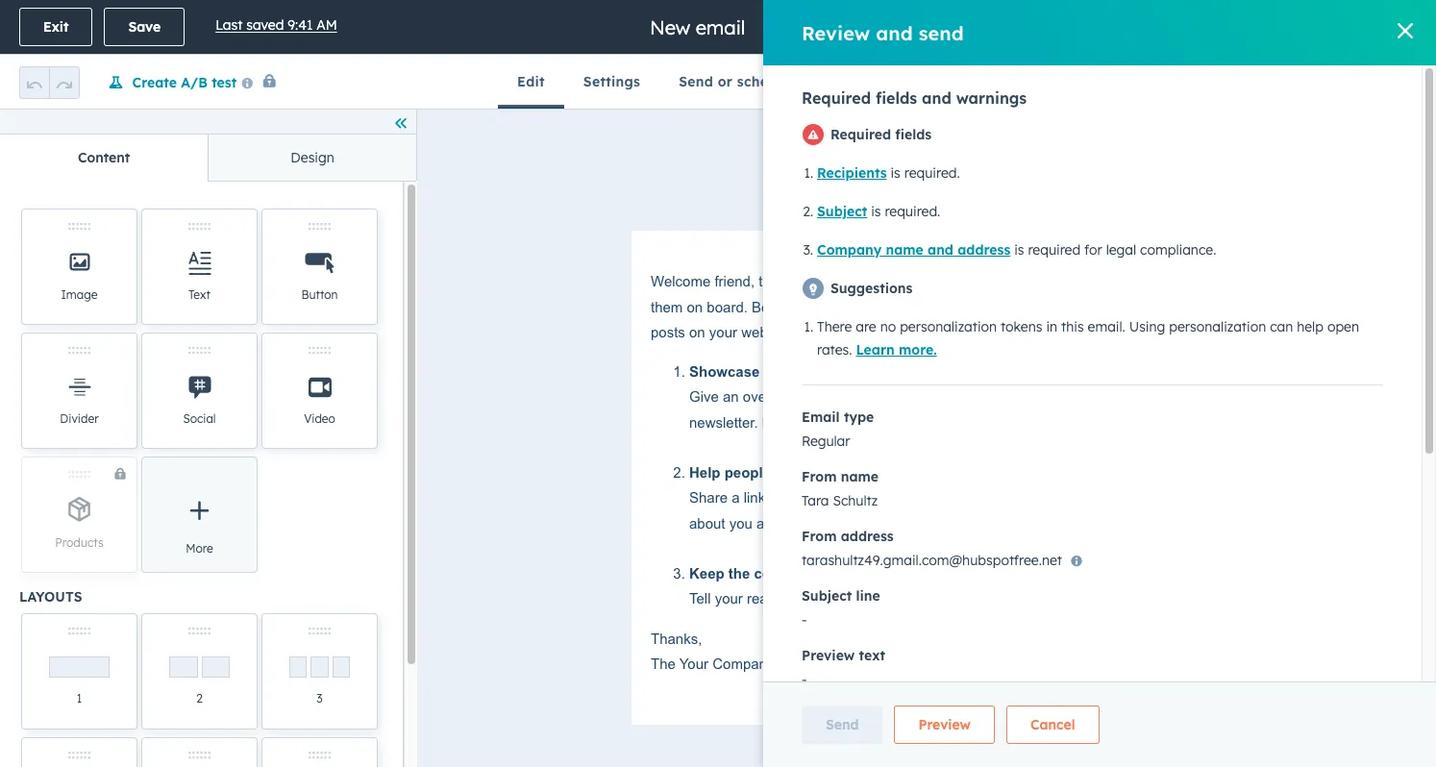 Task type: locate. For each thing, give the bounding box(es) containing it.
are
[[856, 318, 877, 336]]

1 horizontal spatial test
[[1252, 72, 1272, 87]]

0 horizontal spatial send
[[919, 21, 964, 45]]

test inside button
[[1252, 72, 1272, 87]]

0 horizontal spatial personalization
[[900, 318, 997, 336]]

- up send button
[[802, 671, 807, 689]]

send test email
[[1221, 72, 1305, 87]]

email.
[[1088, 318, 1126, 336]]

send test email button
[[1205, 64, 1322, 95]]

create
[[132, 74, 177, 92]]

test left "email"
[[1252, 72, 1272, 87]]

email
[[802, 409, 840, 426]]

send left close image
[[1362, 18, 1393, 36]]

from
[[802, 468, 837, 486], [802, 528, 837, 545]]

and
[[1333, 18, 1358, 36], [876, 21, 913, 45], [922, 88, 952, 108], [928, 241, 954, 259]]

personalization left can
[[1170, 318, 1267, 336]]

preview
[[802, 647, 855, 665], [919, 716, 971, 734]]

0 vertical spatial fields
[[876, 88, 918, 108]]

test right a/b at top left
[[212, 74, 237, 92]]

9:41
[[288, 17, 313, 34]]

am
[[317, 17, 337, 34]]

review and send inside review and send button
[[1281, 18, 1393, 36]]

there are no personalization tokens in this email. using personalization can help open rates.
[[817, 318, 1360, 359]]

1 horizontal spatial send
[[826, 716, 859, 734]]

open
[[1328, 318, 1360, 336]]

1 vertical spatial required
[[831, 125, 891, 143]]

0 vertical spatial name
[[886, 241, 924, 259]]

there
[[817, 318, 852, 336]]

navigation
[[0, 134, 416, 182]]

using
[[1130, 318, 1166, 336]]

subject left line
[[802, 588, 852, 605]]

2 personalization from the left
[[1170, 318, 1267, 336]]

required.
[[905, 164, 960, 182], [885, 203, 941, 220]]

0 vertical spatial -
[[802, 612, 807, 629]]

required for required fields
[[831, 125, 891, 143]]

fields for required fields and warnings
[[876, 88, 918, 108]]

preview button
[[895, 706, 995, 744]]

last saved 9:41 am
[[216, 17, 337, 34]]

required up recipients
[[831, 125, 891, 143]]

fields down required fields and warnings
[[896, 125, 932, 143]]

1 vertical spatial from
[[802, 528, 837, 545]]

personalization up more. at the top
[[900, 318, 997, 336]]

this
[[1062, 318, 1084, 336]]

test
[[1252, 72, 1272, 87], [212, 74, 237, 92]]

1 vertical spatial name
[[841, 468, 879, 486]]

1 horizontal spatial address
[[958, 241, 1011, 259]]

review and send up automation
[[802, 21, 964, 45]]

from down tara
[[802, 528, 837, 545]]

group
[[19, 55, 80, 109]]

type
[[844, 409, 874, 426]]

send button
[[802, 706, 883, 744]]

2 from from the top
[[802, 528, 837, 545]]

exit
[[43, 18, 69, 36]]

send left or
[[679, 73, 714, 90]]

edit
[[517, 73, 545, 90]]

create a/b test button
[[91, 71, 278, 96], [108, 74, 237, 92]]

required
[[1028, 241, 1081, 259]]

address down schultz
[[841, 528, 894, 545]]

content button
[[0, 135, 208, 181]]

tara
[[802, 492, 829, 510]]

review and send
[[1281, 18, 1393, 36], [802, 21, 964, 45]]

and up automation
[[876, 21, 913, 45]]

name
[[886, 241, 924, 259], [841, 468, 879, 486]]

cancel
[[1031, 716, 1076, 734]]

is left required
[[1015, 241, 1025, 259]]

from inside from name tara schultz
[[802, 468, 837, 486]]

required. for recipients is required.
[[905, 164, 960, 182]]

review and send button
[[1257, 8, 1417, 46]]

send or schedule
[[679, 73, 799, 90]]

tokens
[[1001, 318, 1043, 336]]

send inside send test email button
[[1221, 72, 1249, 87]]

company name and address is required for legal compliance.
[[817, 241, 1217, 259]]

1 vertical spatial preview
[[919, 716, 971, 734]]

1 vertical spatial required.
[[885, 203, 941, 220]]

required for required fields and warnings
[[802, 88, 871, 108]]

personalization
[[900, 318, 997, 336], [1170, 318, 1267, 336]]

is for recipients
[[891, 164, 901, 182]]

1 horizontal spatial send
[[1362, 18, 1393, 36]]

subject for subject is required.
[[817, 203, 868, 220]]

name up schultz
[[841, 468, 879, 486]]

is right subject link
[[871, 203, 881, 220]]

send
[[1362, 18, 1393, 36], [919, 21, 964, 45]]

legal
[[1107, 241, 1137, 259]]

email type regular
[[802, 409, 874, 450]]

0 horizontal spatial test
[[212, 74, 237, 92]]

2 vertical spatial is
[[1015, 241, 1025, 259]]

- down from address
[[802, 612, 807, 629]]

actions
[[1350, 72, 1390, 87]]

None field
[[648, 14, 752, 40]]

recipients link
[[817, 164, 887, 182]]

required. down required fields at right top
[[905, 164, 960, 182]]

subject up company on the top right of the page
[[817, 203, 868, 220]]

1 horizontal spatial name
[[886, 241, 924, 259]]

send up required fields and warnings
[[919, 21, 964, 45]]

1 vertical spatial -
[[802, 671, 807, 689]]

1 horizontal spatial personalization
[[1170, 318, 1267, 336]]

address left required
[[958, 241, 1011, 259]]

review up "email"
[[1281, 18, 1329, 36]]

and up actions
[[1333, 18, 1358, 36]]

review up automation link
[[802, 21, 870, 45]]

send inside send or schedule link
[[679, 73, 714, 90]]

subject for subject line - preview text -
[[802, 588, 852, 605]]

0 horizontal spatial preview
[[802, 647, 855, 665]]

0 vertical spatial subject
[[817, 203, 868, 220]]

2 horizontal spatial send
[[1221, 72, 1249, 87]]

0 vertical spatial is
[[891, 164, 901, 182]]

1 vertical spatial subject
[[802, 588, 852, 605]]

send down subject line - preview text -
[[826, 716, 859, 734]]

review inside button
[[1281, 18, 1329, 36]]

1 horizontal spatial review
[[1281, 18, 1329, 36]]

name for from
[[841, 468, 879, 486]]

0 horizontal spatial send
[[679, 73, 714, 90]]

send for send test email
[[1221, 72, 1249, 87]]

subject link
[[817, 203, 868, 220]]

1 horizontal spatial review and send
[[1281, 18, 1393, 36]]

from up tara
[[802, 468, 837, 486]]

suggestions
[[831, 279, 913, 297]]

send for send or schedule
[[679, 73, 714, 90]]

1 vertical spatial fields
[[896, 125, 932, 143]]

is for subject
[[871, 203, 881, 220]]

2 horizontal spatial is
[[1015, 241, 1025, 259]]

1 vertical spatial is
[[871, 203, 881, 220]]

1 horizontal spatial is
[[891, 164, 901, 182]]

required. up company name and address link
[[885, 203, 941, 220]]

fields up required fields at right top
[[876, 88, 918, 108]]

0 vertical spatial required
[[802, 88, 871, 108]]

more.
[[899, 341, 937, 359]]

1 horizontal spatial preview
[[919, 716, 971, 734]]

in
[[1047, 318, 1058, 336]]

send
[[1221, 72, 1249, 87], [679, 73, 714, 90], [826, 716, 859, 734]]

review and send up actions
[[1281, 18, 1393, 36]]

name inside from name tara schultz
[[841, 468, 879, 486]]

-
[[802, 612, 807, 629], [802, 671, 807, 689]]

1 vertical spatial address
[[841, 528, 894, 545]]

fields
[[876, 88, 918, 108], [896, 125, 932, 143]]

0 vertical spatial from
[[802, 468, 837, 486]]

0 horizontal spatial address
[[841, 528, 894, 545]]

0 horizontal spatial is
[[871, 203, 881, 220]]

0 vertical spatial address
[[958, 241, 1011, 259]]

0 vertical spatial preview
[[802, 647, 855, 665]]

close image
[[1398, 23, 1414, 38]]

0 horizontal spatial review
[[802, 21, 870, 45]]

required
[[802, 88, 871, 108], [831, 125, 891, 143]]

address
[[958, 241, 1011, 259], [841, 528, 894, 545]]

1 from from the top
[[802, 468, 837, 486]]

name down subject is required.
[[886, 241, 924, 259]]

recipients
[[817, 164, 887, 182]]

subject inside subject line - preview text -
[[802, 588, 852, 605]]

send left "email"
[[1221, 72, 1249, 87]]

subject
[[817, 203, 868, 220], [802, 588, 852, 605]]

2 - from the top
[[802, 671, 807, 689]]

required up required fields at right top
[[802, 88, 871, 108]]

learn more.
[[856, 341, 937, 359]]

warnings
[[957, 88, 1027, 108]]

and left 'warnings'
[[922, 88, 952, 108]]

0 horizontal spatial name
[[841, 468, 879, 486]]

review
[[1281, 18, 1329, 36], [802, 21, 870, 45]]

is down required fields at right top
[[891, 164, 901, 182]]

0 vertical spatial required.
[[905, 164, 960, 182]]

is
[[891, 164, 901, 182], [871, 203, 881, 220], [1015, 241, 1025, 259]]



Task type: describe. For each thing, give the bounding box(es) containing it.
company name and address link
[[817, 241, 1011, 259]]

0 horizontal spatial review and send
[[802, 21, 964, 45]]

actions button
[[1333, 64, 1417, 95]]

settings link
[[564, 55, 660, 109]]

required fields
[[831, 125, 932, 143]]

from for from address
[[802, 528, 837, 545]]

a/b
[[181, 74, 208, 92]]

email
[[1276, 72, 1305, 87]]

send or schedule link
[[660, 55, 818, 109]]

no
[[881, 318, 896, 336]]

text
[[859, 647, 886, 665]]

last
[[216, 17, 243, 34]]

send inside button
[[1362, 18, 1393, 36]]

preview inside subject line - preview text -
[[802, 647, 855, 665]]

learn
[[856, 341, 895, 359]]

send inside send button
[[826, 716, 859, 734]]

required fields and warnings
[[802, 88, 1027, 108]]

recipients is required.
[[817, 164, 960, 182]]

subject line - preview text -
[[802, 588, 886, 689]]

saved
[[246, 17, 284, 34]]

for
[[1085, 241, 1103, 259]]

from name tara schultz
[[802, 468, 879, 510]]

schedule
[[737, 73, 799, 90]]

1 personalization from the left
[[900, 318, 997, 336]]

can
[[1270, 318, 1294, 336]]

from address
[[802, 528, 894, 545]]

name for company
[[886, 241, 924, 259]]

cancel button
[[1007, 706, 1100, 744]]

fields for required fields
[[896, 125, 932, 143]]

required. for subject is required.
[[885, 203, 941, 220]]

automation
[[837, 73, 919, 90]]

navigation containing content
[[0, 134, 416, 182]]

create a/b test
[[132, 74, 237, 92]]

design
[[291, 149, 335, 166]]

regular
[[802, 433, 851, 450]]

learn more. link
[[856, 341, 937, 359]]

exit button
[[19, 8, 93, 46]]

company
[[817, 241, 882, 259]]

content
[[78, 149, 130, 166]]

1 - from the top
[[802, 612, 807, 629]]

subject is required.
[[817, 203, 941, 220]]

tarashultz49.gmail.com@hubspotfree.net
[[802, 552, 1063, 569]]

save
[[128, 18, 161, 36]]

settings
[[584, 73, 641, 90]]

line
[[856, 588, 881, 605]]

or
[[718, 73, 733, 90]]

schultz
[[833, 492, 878, 510]]

preview inside button
[[919, 716, 971, 734]]

and down subject is required.
[[928, 241, 954, 259]]

edit link
[[498, 55, 564, 109]]

save button
[[104, 8, 185, 46]]

help
[[1297, 318, 1324, 336]]

design button
[[208, 135, 416, 181]]

and inside button
[[1333, 18, 1358, 36]]

compliance.
[[1141, 241, 1217, 259]]

automation link
[[818, 55, 939, 109]]

rates.
[[817, 341, 853, 359]]

from for from name tara schultz
[[802, 468, 837, 486]]



Task type: vqa. For each thing, say whether or not it's contained in the screenshot.
middle is
yes



